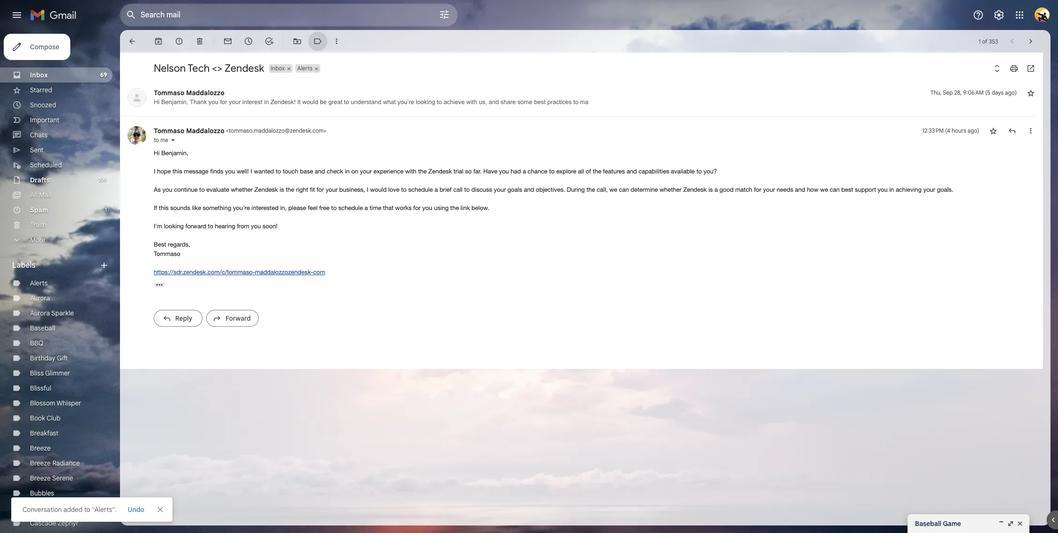 Task type: locate. For each thing, give the bounding box(es) containing it.
0 horizontal spatial 1
[[105, 206, 107, 213]]

to
[[344, 98, 349, 106], [437, 98, 442, 106], [574, 98, 579, 106], [154, 136, 159, 144], [276, 168, 281, 175], [549, 168, 555, 175], [697, 168, 702, 175], [199, 186, 205, 193], [401, 186, 407, 193], [464, 186, 470, 193], [331, 204, 337, 212], [208, 223, 213, 230], [84, 506, 90, 514]]

None search field
[[120, 4, 458, 26]]

0 horizontal spatial inbox
[[30, 71, 48, 79]]

nelson
[[154, 62, 186, 75]]

bubbles down bubbles link
[[30, 504, 54, 513]]

the left right
[[286, 186, 294, 193]]

2 breeze from the top
[[30, 459, 51, 468]]

close image
[[1017, 520, 1024, 528]]

1 horizontal spatial we
[[821, 186, 828, 193]]

of right all
[[586, 168, 591, 175]]

1 vertical spatial with
[[405, 168, 417, 175]]

interest
[[243, 98, 263, 106]]

best
[[534, 98, 546, 106], [842, 186, 854, 193]]

objectives.
[[536, 186, 565, 193]]

whether up you're
[[231, 186, 253, 193]]

zendesk down snooze image
[[225, 62, 264, 75]]

inbox
[[271, 65, 285, 72], [30, 71, 48, 79]]

2 tommaso from the top
[[154, 127, 184, 135]]

0 horizontal spatial not starred image
[[989, 126, 999, 136]]

0 vertical spatial benjamin,
[[161, 98, 188, 106]]

2 vertical spatial tommaso
[[154, 250, 180, 257]]

we right call,
[[610, 186, 618, 193]]

1 vertical spatial alerts
[[30, 279, 48, 288]]

bbq link
[[30, 339, 43, 348]]

0 vertical spatial breeze
[[30, 444, 51, 453]]

sounds
[[170, 204, 190, 212]]

1 down 199
[[105, 206, 107, 213]]

aurora down alerts link in the left of the page
[[30, 294, 50, 303]]

1 horizontal spatial not starred image
[[1027, 88, 1036, 98]]

9:06 am
[[964, 89, 984, 96]]

needs
[[777, 186, 794, 193]]

0 horizontal spatial alerts
[[30, 279, 48, 288]]

you?
[[704, 168, 717, 175]]

hi benjamin,
[[154, 150, 188, 157]]

search mail image
[[123, 7, 140, 23]]

1 breeze from the top
[[30, 444, 51, 453]]

more image
[[332, 37, 341, 46]]

3 tommaso from the top
[[154, 250, 180, 257]]

0 horizontal spatial we
[[610, 186, 618, 193]]

tommaso down nelson
[[154, 89, 184, 97]]

ago) inside 12:33 pm (4 hours ago) cell
[[968, 127, 980, 134]]

1 vertical spatial best
[[842, 186, 854, 193]]

and right us,
[[489, 98, 499, 106]]

0 vertical spatial not starred image
[[1027, 88, 1036, 98]]

2 maddalozzo from the top
[[186, 127, 225, 135]]

your left 'goals.'
[[924, 186, 936, 193]]

with
[[467, 98, 477, 106], [405, 168, 417, 175]]

1 horizontal spatial inbox
[[271, 65, 285, 72]]

0 vertical spatial aurora
[[30, 294, 50, 303]]

sep
[[943, 89, 953, 96]]

schedule
[[408, 186, 433, 193], [338, 204, 363, 212]]

0 horizontal spatial of
[[586, 168, 591, 175]]

1 vertical spatial bubbles
[[30, 504, 54, 513]]

and
[[489, 98, 499, 106], [315, 168, 325, 175], [627, 168, 637, 175], [524, 186, 534, 193], [795, 186, 806, 193]]

breeze for breeze link
[[30, 444, 51, 453]]

baseball inside the labels navigation
[[30, 324, 55, 333]]

benjamin, for hi benjamin,
[[161, 150, 188, 157]]

during
[[567, 186, 585, 193]]

bliss
[[30, 369, 44, 378]]

1 horizontal spatial whether
[[660, 186, 682, 193]]

hi down tommaso maddalozzo
[[154, 98, 160, 106]]

and right "features"
[[627, 168, 637, 175]]

forward
[[185, 223, 206, 230]]

0 horizontal spatial best
[[534, 98, 546, 106]]

as you continue to evaluate whether zendesk is the right fit for your business, i would love to schedule a brief call to discuss your goals and objectives. during the call, we can determine whether zendesk is a good match for your needs and how we can best support you in achieving your goals.
[[154, 186, 954, 193]]

2 we from the left
[[821, 186, 828, 193]]

to left hearing
[[208, 223, 213, 230]]

1 can from the left
[[619, 186, 629, 193]]

1 vertical spatial schedule
[[338, 204, 363, 212]]

a right had
[[523, 168, 526, 175]]

not starred image for 12:33 pm (4 hours ago)
[[989, 126, 999, 136]]

all
[[30, 191, 37, 199]]

not starred image for thu, sep 28, 9:06 am (5 days ago)
[[1027, 88, 1036, 98]]

this right hope
[[173, 168, 182, 175]]

like
[[192, 204, 201, 212]]

1 horizontal spatial this
[[173, 168, 182, 175]]

archive image
[[154, 37, 163, 46]]

bubbles up conversation
[[30, 489, 54, 498]]

this
[[173, 168, 182, 175], [159, 204, 169, 212]]

ago)
[[1006, 89, 1017, 96], [968, 127, 980, 134]]

2 bubbles from the top
[[30, 504, 54, 513]]

0 vertical spatial with
[[467, 98, 477, 106]]

you left well!
[[225, 168, 235, 175]]

achieve
[[444, 98, 465, 106]]

2 benjamin, from the top
[[161, 150, 188, 157]]

ago) right days
[[1006, 89, 1017, 96]]

inbox inside button
[[271, 65, 285, 72]]

drafts
[[30, 176, 50, 184]]

mark as unread image
[[223, 37, 233, 46]]

alerts inside the labels navigation
[[30, 279, 48, 288]]

1 vertical spatial tommaso
[[154, 127, 184, 135]]

1 vertical spatial would
[[370, 186, 387, 193]]

report spam image
[[174, 37, 184, 46]]

1 vertical spatial hi
[[154, 150, 160, 157]]

it
[[297, 98, 301, 106]]

benjamin, down show details image
[[161, 150, 188, 157]]

blissful
[[30, 384, 51, 393]]

blossom
[[30, 399, 55, 408]]

would right it
[[302, 98, 318, 106]]

0 horizontal spatial in
[[264, 98, 269, 106]]

1 is from the left
[[280, 186, 284, 193]]

below.
[[472, 204, 489, 212]]

aurora down aurora link
[[30, 309, 50, 318]]

1 vertical spatial baseball
[[915, 520, 942, 528]]

inbox button
[[269, 64, 286, 73]]

undo link
[[124, 501, 148, 518]]

to left achieve
[[437, 98, 442, 106]]

pop out image
[[1007, 520, 1015, 528]]

1 horizontal spatial of
[[983, 38, 988, 45]]

this right if at the left top
[[159, 204, 169, 212]]

i left hope
[[154, 168, 155, 175]]

cascade
[[30, 519, 56, 528]]

hearing
[[215, 223, 235, 230]]

tommaso maddalozzo < tommaso.maddalozzo@zendesk.com >
[[154, 127, 327, 135]]

scheduled link
[[30, 161, 62, 169]]

2 vertical spatial in
[[890, 186, 895, 193]]

with left us,
[[467, 98, 477, 106]]

i right well!
[[251, 168, 252, 175]]

1 horizontal spatial would
[[370, 186, 387, 193]]

tommaso inside best regards, tommaso
[[154, 250, 180, 257]]

1 vertical spatial benjamin,
[[161, 150, 188, 157]]

baseball up the bbq link
[[30, 324, 55, 333]]

2 can from the left
[[830, 186, 840, 193]]

breeze down breakfast at left bottom
[[30, 444, 51, 453]]

you left using
[[423, 204, 432, 212]]

with right experience
[[405, 168, 417, 175]]

1 horizontal spatial i
[[251, 168, 252, 175]]

great
[[329, 98, 342, 106]]

soon!
[[263, 223, 278, 230]]

breakfast link
[[30, 429, 59, 438]]

radiance
[[52, 459, 80, 468]]

delete image
[[195, 37, 204, 46]]

0 horizontal spatial ago)
[[968, 127, 980, 134]]

1 of 353
[[979, 38, 999, 45]]

tommaso for tommaso maddalozzo < tommaso.maddalozzo@zendesk.com >
[[154, 127, 184, 135]]

list
[[120, 79, 1036, 335]]

1 horizontal spatial alerts
[[298, 65, 313, 72]]

is left good
[[709, 186, 713, 193]]

in left on
[[345, 168, 350, 175]]

0 horizontal spatial with
[[405, 168, 417, 175]]

for right "fit"
[[317, 186, 324, 193]]

alerts inside button
[[298, 65, 313, 72]]

inbox inside the labels navigation
[[30, 71, 48, 79]]

1 for 1 of 353
[[979, 38, 981, 45]]

to left you?
[[697, 168, 702, 175]]

fit
[[310, 186, 315, 193]]

maddalozzo up thank at the left
[[186, 89, 225, 97]]

1 vertical spatial ago)
[[968, 127, 980, 134]]

2 vertical spatial breeze
[[30, 474, 51, 483]]

1 tommaso from the top
[[154, 89, 184, 97]]

0 horizontal spatial can
[[619, 186, 629, 193]]

interested
[[252, 204, 279, 212]]

1 horizontal spatial 1
[[979, 38, 981, 45]]

inbox up starred
[[30, 71, 48, 79]]

1 horizontal spatial can
[[830, 186, 840, 193]]

0 vertical spatial bubbles
[[30, 489, 54, 498]]

you right from
[[251, 223, 261, 230]]

0 vertical spatial 1
[[979, 38, 981, 45]]

0 vertical spatial ago)
[[1006, 89, 1017, 96]]

delight
[[56, 504, 77, 513]]

0 vertical spatial tommaso
[[154, 89, 184, 97]]

to right great
[[344, 98, 349, 106]]

com
[[313, 269, 325, 276]]

0 horizontal spatial is
[[280, 186, 284, 193]]

snooze image
[[244, 37, 253, 46]]

you
[[209, 98, 218, 106], [225, 168, 235, 175], [499, 168, 509, 175], [163, 186, 172, 193], [878, 186, 888, 193], [423, 204, 432, 212], [251, 223, 261, 230]]

thu, sep 28, 9:06 am (5 days ago) cell
[[931, 88, 1017, 98]]

practices
[[548, 98, 572, 106]]

reply link
[[154, 310, 203, 327]]

1 inside the labels navigation
[[105, 206, 107, 213]]

can right how
[[830, 186, 840, 193]]

0 horizontal spatial whether
[[231, 186, 253, 193]]

in left the achieving
[[890, 186, 895, 193]]

2 horizontal spatial in
[[890, 186, 895, 193]]

breeze up bubbles link
[[30, 474, 51, 483]]

0 horizontal spatial looking
[[164, 223, 184, 230]]

0 vertical spatial maddalozzo
[[186, 89, 225, 97]]

your left needs
[[763, 186, 775, 193]]

1 vertical spatial breeze
[[30, 459, 51, 468]]

is up in,
[[280, 186, 284, 193]]

bubbles
[[30, 489, 54, 498], [30, 504, 54, 513]]

1 left 353
[[979, 38, 981, 45]]

schedule down business,
[[338, 204, 363, 212]]

2 hi from the top
[[154, 150, 160, 157]]

>
[[324, 127, 327, 134]]

to me
[[154, 136, 168, 144]]

1 horizontal spatial in
[[345, 168, 350, 175]]

0 horizontal spatial i
[[154, 168, 155, 175]]

trial
[[454, 168, 464, 175]]

0 vertical spatial schedule
[[408, 186, 433, 193]]

not starred image
[[1027, 88, 1036, 98], [989, 126, 999, 136]]

1 maddalozzo from the top
[[186, 89, 225, 97]]

call,
[[597, 186, 608, 193]]

1 vertical spatial aurora
[[30, 309, 50, 318]]

looking right the you're
[[416, 98, 435, 106]]

thank
[[190, 98, 207, 106]]

right
[[296, 186, 308, 193]]

2 aurora from the top
[[30, 309, 50, 318]]

1 bubbles from the top
[[30, 489, 54, 498]]

1 horizontal spatial is
[[709, 186, 713, 193]]

whether down available
[[660, 186, 682, 193]]

to right love
[[401, 186, 407, 193]]

ago) inside the 'thu, sep 28, 9:06 am (5 days ago)' "cell"
[[1006, 89, 1017, 96]]

0 horizontal spatial baseball
[[30, 324, 55, 333]]

alerts up aurora link
[[30, 279, 48, 288]]

1 benjamin, from the top
[[161, 98, 188, 106]]

book
[[30, 414, 45, 423]]

something
[[203, 204, 231, 212]]

of left 353
[[983, 38, 988, 45]]

can left determine
[[619, 186, 629, 193]]

a left time
[[365, 204, 368, 212]]

to right added
[[84, 506, 90, 514]]

bliss glimmer link
[[30, 369, 70, 378]]

0 vertical spatial in
[[264, 98, 269, 106]]

a
[[523, 168, 526, 175], [435, 186, 438, 193], [715, 186, 718, 193], [365, 204, 368, 212]]

1 vertical spatial 1
[[105, 206, 107, 213]]

tommaso down "best"
[[154, 250, 180, 257]]

0 vertical spatial this
[[173, 168, 182, 175]]

1 horizontal spatial baseball
[[915, 520, 942, 528]]

1 vertical spatial looking
[[164, 223, 184, 230]]

more
[[30, 236, 45, 244]]

tommaso up show details image
[[154, 127, 184, 135]]

1
[[979, 38, 981, 45], [105, 206, 107, 213]]

the left 'link' on the left top of the page
[[451, 204, 459, 212]]

ago) right "hours"
[[968, 127, 980, 134]]

well!
[[237, 168, 249, 175]]

hi
[[154, 98, 160, 106], [154, 150, 160, 157]]

benjamin,
[[161, 98, 188, 106], [161, 150, 188, 157]]

1 horizontal spatial best
[[842, 186, 854, 193]]

good
[[720, 186, 734, 193]]

hi down to me
[[154, 150, 160, 157]]

free
[[319, 204, 330, 212]]

1 vertical spatial of
[[586, 168, 591, 175]]

we
[[610, 186, 618, 193], [821, 186, 828, 193]]

inbox link
[[30, 71, 48, 79]]

evaluate
[[206, 186, 229, 193]]

1 hi from the top
[[154, 98, 160, 106]]

baseball for baseball game
[[915, 520, 942, 528]]

sparkle
[[51, 309, 74, 318]]

0 vertical spatial baseball
[[30, 324, 55, 333]]

1 vertical spatial maddalozzo
[[186, 127, 225, 135]]

best left support
[[842, 186, 854, 193]]

i'm
[[154, 223, 162, 230]]

support image
[[973, 9, 984, 21]]

zendesk up interested
[[255, 186, 278, 193]]

maddalozzo left <
[[186, 127, 225, 135]]

advanced search options image
[[435, 5, 454, 24]]

we right how
[[821, 186, 828, 193]]

club
[[47, 414, 60, 423]]

alerts button
[[296, 64, 314, 73]]

schedule down i hope this message finds you well! i wanted to touch base and check in on your experience with the zendesk trial so far. have you had a chance to explore all of the features and capabilities available to you?
[[408, 186, 433, 193]]

would left love
[[370, 186, 387, 193]]

explore
[[557, 168, 577, 175]]

0 vertical spatial alerts
[[298, 65, 313, 72]]

inbox left alerts button
[[271, 65, 285, 72]]

your left interest
[[229, 98, 241, 106]]

for right match
[[754, 186, 762, 193]]

alert
[[11, 22, 1044, 522]]

i
[[154, 168, 155, 175], [251, 168, 252, 175], [367, 186, 369, 193]]

0 horizontal spatial would
[[302, 98, 318, 106]]

older image
[[1027, 37, 1036, 46]]

1 vertical spatial this
[[159, 204, 169, 212]]

1 horizontal spatial looking
[[416, 98, 435, 106]]

for right the works
[[413, 204, 421, 212]]

not starred image right "hours"
[[989, 126, 999, 136]]

zendesk
[[225, 62, 264, 75], [429, 168, 452, 175], [255, 186, 278, 193], [684, 186, 707, 193]]

serene
[[52, 474, 73, 483]]

alerts right inbox button
[[298, 65, 313, 72]]

looking right i'm
[[164, 223, 184, 230]]

1 aurora from the top
[[30, 294, 50, 303]]

1 vertical spatial not starred image
[[989, 126, 999, 136]]

i right business,
[[367, 186, 369, 193]]

1 horizontal spatial ago)
[[1006, 89, 1017, 96]]

to left ma
[[574, 98, 579, 106]]

0 vertical spatial hi
[[154, 98, 160, 106]]

to left touch
[[276, 168, 281, 175]]

baseball left game
[[915, 520, 942, 528]]

gift
[[57, 354, 68, 363]]

you right as
[[163, 186, 172, 193]]

3 breeze from the top
[[30, 474, 51, 483]]

check
[[327, 168, 343, 175]]

continue
[[174, 186, 198, 193]]

0 vertical spatial best
[[534, 98, 546, 106]]

breeze down breeze link
[[30, 459, 51, 468]]

business,
[[339, 186, 365, 193]]

list containing tommaso maddalozzo
[[120, 79, 1036, 335]]



Task type: describe. For each thing, give the bounding box(es) containing it.
from
[[237, 223, 249, 230]]

snoozed
[[30, 101, 56, 109]]

back to inbox image
[[128, 37, 137, 46]]

baseball for baseball link
[[30, 324, 55, 333]]

inbox for inbox button
[[271, 65, 285, 72]]

starred
[[30, 86, 52, 94]]

mail
[[39, 191, 51, 199]]

https://sdr.zendesk.com/c/
[[154, 269, 227, 276]]

and left how
[[795, 186, 806, 193]]

drafts link
[[30, 176, 50, 184]]

main menu image
[[11, 9, 23, 21]]

please
[[288, 204, 306, 212]]

of inside list
[[586, 168, 591, 175]]

zendesk down available
[[684, 186, 707, 193]]

glimmer
[[45, 369, 70, 378]]

0 horizontal spatial this
[[159, 204, 169, 212]]

experience
[[374, 168, 404, 175]]

bubbles delight link
[[30, 504, 77, 513]]

best regards, tommaso
[[154, 241, 190, 257]]

had
[[511, 168, 521, 175]]

days
[[992, 89, 1004, 96]]

as
[[154, 186, 161, 193]]

how
[[807, 186, 819, 193]]

you right thank at the left
[[209, 98, 218, 106]]

hi benjamin, thank you for your interest in zendesk! it would be great to understand what you're looking to achieve with us, and share some best practices to ma
[[154, 98, 589, 106]]

birthday gift
[[30, 354, 68, 363]]

to right chance
[[549, 168, 555, 175]]

if this sounds like something you're interested in, please feel free to schedule a time that works for you using the link below.
[[154, 204, 491, 212]]

maddalozzo for tommaso maddalozzo < tommaso.maddalozzo@zendesk.com >
[[186, 127, 225, 135]]

benjamin, for hi benjamin, thank you for your interest in zendesk! it would be great to understand what you're looking to achieve with us, and share some best practices to ma
[[161, 98, 188, 106]]

1 horizontal spatial with
[[467, 98, 477, 106]]

brief
[[440, 186, 452, 193]]

1 we from the left
[[610, 186, 618, 193]]

alerts link
[[30, 279, 48, 288]]

your down check
[[326, 186, 338, 193]]

tommaso maddalozzo cell
[[154, 127, 327, 135]]

what
[[383, 98, 396, 106]]

compose
[[30, 43, 59, 51]]

game
[[943, 520, 961, 528]]

breeze serene link
[[30, 474, 73, 483]]

28,
[[955, 89, 962, 96]]

your left goals
[[494, 186, 506, 193]]

alert containing conversation added to "alerts".
[[11, 22, 1044, 522]]

zendesk left trial in the left of the page
[[429, 168, 452, 175]]

bbq
[[30, 339, 43, 348]]

alerts for alerts button
[[298, 65, 313, 72]]

show trimmed content image
[[154, 282, 165, 288]]

works
[[395, 204, 412, 212]]

the left call,
[[587, 186, 595, 193]]

scheduled
[[30, 161, 62, 169]]

the right experience
[[418, 168, 427, 175]]

added
[[63, 506, 83, 514]]

the right all
[[593, 168, 602, 175]]

hope
[[157, 168, 171, 175]]

ma
[[580, 98, 589, 106]]

settings image
[[994, 9, 1005, 21]]

and right base
[[315, 168, 325, 175]]

and right goals
[[524, 186, 534, 193]]

your right on
[[360, 168, 372, 175]]

bubbles for bubbles delight
[[30, 504, 54, 513]]

zendesk!
[[271, 98, 296, 106]]

labels image
[[313, 37, 323, 46]]

Search mail text field
[[141, 10, 413, 20]]

finds
[[210, 168, 224, 175]]

to left evaluate
[[199, 186, 205, 193]]

reply
[[175, 314, 192, 323]]

gmail image
[[30, 6, 81, 24]]

https://sdr.zendesk.com/c/ tommaso-maddalozzozendesk-com
[[154, 269, 325, 276]]

1 whether from the left
[[231, 186, 253, 193]]

message
[[184, 168, 209, 175]]

labels heading
[[12, 261, 99, 270]]

chats
[[30, 131, 48, 139]]

breakfast
[[30, 429, 59, 438]]

important link
[[30, 116, 59, 124]]

chats link
[[30, 131, 48, 139]]

feel
[[308, 204, 318, 212]]

goals.
[[937, 186, 954, 193]]

bliss glimmer
[[30, 369, 70, 378]]

inbox for inbox 'link'
[[30, 71, 48, 79]]

a left "brief"
[[435, 186, 438, 193]]

determine
[[631, 186, 658, 193]]

2 is from the left
[[709, 186, 713, 193]]

labels navigation
[[0, 30, 120, 533]]

1 horizontal spatial schedule
[[408, 186, 433, 193]]

a left good
[[715, 186, 718, 193]]

on
[[351, 168, 358, 175]]

capabilities
[[639, 168, 670, 175]]

touch
[[283, 168, 298, 175]]

to right call
[[464, 186, 470, 193]]

aurora sparkle
[[30, 309, 74, 318]]

you left had
[[499, 168, 509, 175]]

breeze serene
[[30, 474, 73, 483]]

hi for hi benjamin, thank you for your interest in zendesk! it would be great to understand what you're looking to achieve with us, and share some best practices to ma
[[154, 98, 160, 106]]

Not starred checkbox
[[1027, 88, 1036, 98]]

show details image
[[170, 137, 176, 143]]

that
[[383, 204, 394, 212]]

link
[[461, 204, 470, 212]]

2 horizontal spatial i
[[367, 186, 369, 193]]

minimize image
[[998, 520, 1006, 528]]

tommaso maddalozzo
[[154, 89, 225, 97]]

maddalozzo for tommaso maddalozzo
[[186, 89, 225, 97]]

forward link
[[206, 310, 259, 327]]

tommaso for tommaso maddalozzo
[[154, 89, 184, 97]]

blissful link
[[30, 384, 51, 393]]

to left me in the left top of the page
[[154, 136, 159, 144]]

hi for hi benjamin,
[[154, 150, 160, 157]]

compose button
[[4, 34, 71, 60]]

2 whether from the left
[[660, 186, 682, 193]]

best
[[154, 241, 166, 248]]

to inside alert
[[84, 506, 90, 514]]

move to image
[[293, 37, 302, 46]]

book club
[[30, 414, 60, 423]]

starred link
[[30, 86, 52, 94]]

trash
[[30, 221, 46, 229]]

aurora link
[[30, 294, 50, 303]]

to right free
[[331, 204, 337, 212]]

0 vertical spatial would
[[302, 98, 318, 106]]

birthday gift link
[[30, 354, 68, 363]]

12:33 pm (4 hours ago)
[[923, 127, 980, 134]]

all
[[578, 168, 584, 175]]

aurora for aurora link
[[30, 294, 50, 303]]

"alerts".
[[92, 506, 117, 514]]

breeze for breeze serene
[[30, 474, 51, 483]]

alerts for alerts link in the left of the page
[[30, 279, 48, 288]]

using
[[434, 204, 449, 212]]

sent
[[30, 146, 44, 154]]

1 vertical spatial in
[[345, 168, 350, 175]]

bubbles for bubbles link
[[30, 489, 54, 498]]

aurora for aurora sparkle
[[30, 309, 50, 318]]

69
[[100, 71, 107, 78]]

if
[[154, 204, 157, 212]]

12:33 pm (4 hours ago) cell
[[923, 126, 980, 136]]

bubbles delight
[[30, 504, 77, 513]]

add to tasks image
[[265, 37, 274, 46]]

tommaso.maddalozzo@zendesk.com
[[229, 127, 324, 134]]

0 vertical spatial of
[[983, 38, 988, 45]]

so
[[465, 168, 472, 175]]

thu, sep 28, 9:06 am (5 days ago)
[[931, 89, 1017, 96]]

bubbles link
[[30, 489, 54, 498]]

1 for 1
[[105, 206, 107, 213]]

0 vertical spatial looking
[[416, 98, 435, 106]]

0 horizontal spatial schedule
[[338, 204, 363, 212]]

you're
[[233, 204, 250, 212]]

i hope this message finds you well! i wanted to touch base and check in on your experience with the zendesk trial so far. have you had a chance to explore all of the features and capabilities available to you?
[[154, 168, 717, 175]]

goals
[[508, 186, 522, 193]]

call
[[454, 186, 463, 193]]

far.
[[474, 168, 482, 175]]

discuss
[[472, 186, 492, 193]]

more button
[[0, 233, 113, 248]]

have
[[484, 168, 498, 175]]

for right thank at the left
[[220, 98, 227, 106]]

breeze link
[[30, 444, 51, 453]]

conversation added to "alerts".
[[23, 506, 117, 514]]

Not starred checkbox
[[989, 126, 999, 136]]

breeze for breeze radiance
[[30, 459, 51, 468]]

you right support
[[878, 186, 888, 193]]



Task type: vqa. For each thing, say whether or not it's contained in the screenshot.
SUPPORT
yes



